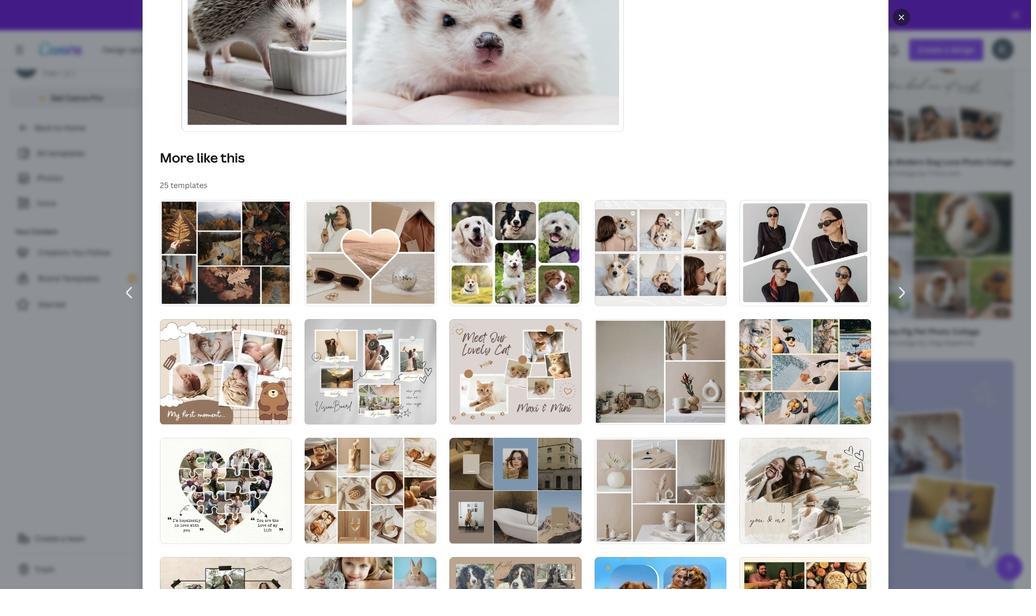 Task type: describe. For each thing, give the bounding box(es) containing it.
photo collage by yganko link for cute
[[347, 452, 488, 463]]

grey
[[347, 271, 364, 281]]

simple black and white monochromatic photo collage of pets photo collage by venicedesigns
[[347, 101, 575, 123]]

like
[[197, 149, 218, 167]]

l
[[407, 283, 409, 292]]

by inside yellow family pet photo collage photo collage by canva creative studio
[[568, 338, 576, 348]]

months.
[[497, 10, 528, 20]]

cute corgi dog photo collage image
[[325, 475, 488, 590]]

icons link
[[15, 193, 135, 214]]

photo collage by oleg gapeenko link for pet
[[874, 338, 980, 349]]

upgrade
[[599, 10, 632, 20]]

tricia
[[928, 169, 945, 178]]

pastel
[[233, 555, 255, 565]]

get canva pro button
[[9, 88, 141, 108]]

simple black and white monochromatic photo collage of pets image
[[325, 0, 488, 96]]

now
[[633, 10, 649, 20]]

50%
[[375, 10, 392, 20]]

grey cute pet photo collage photo collage by c l a s h i e
[[347, 271, 451, 292]]

cute dog portraits photo collage link
[[171, 271, 291, 282]]

gapeenko for pet
[[944, 338, 976, 348]]

gold
[[698, 496, 716, 506]]

0 horizontal spatial gold brown multicolor family dog photo collage image
[[450, 558, 582, 590]]

dog for photo
[[749, 326, 764, 337]]

personal
[[43, 57, 76, 67]]

pig
[[901, 326, 913, 337]]

get canva pro
[[51, 93, 103, 103]]

pet for yellow family pet photo collage
[[574, 326, 587, 337]]

oleg for dog
[[753, 338, 767, 348]]

gray collage cute hedgehog photo collage link
[[347, 440, 506, 452]]

photo collage by canva creative studio link for photo
[[522, 338, 647, 349]]

0 vertical spatial white and beige simple grid abstract lines pet photo collage image
[[595, 200, 727, 306]]

simple black and white monochromatic photo collage of pets link
[[347, 101, 575, 113]]

studio inside blue white cute pastel pet photo collage photo collage by canva creative studio
[[275, 567, 296, 576]]

the
[[459, 10, 472, 20]]

modern
[[896, 157, 925, 167]]

creators
[[38, 247, 70, 258]]

offer.
[[578, 10, 598, 20]]

templates
[[62, 273, 100, 284]]

your
[[15, 227, 30, 237]]

brown autumn photo collage image
[[160, 200, 292, 306]]

1 vertical spatial grey cute pet photo collage image
[[450, 319, 582, 425]]

lara
[[947, 169, 960, 178]]

0 vertical spatial gold brown multicolor family dog photo collage image
[[676, 361, 839, 491]]

polaroid
[[219, 101, 250, 112]]

beige minimal aesthetic photo collage image
[[305, 438, 437, 544]]

gold brown multicolor family dog photo collage link
[[698, 495, 878, 507]]

3
[[491, 10, 496, 20]]

beige wall pattern photo memories photo collage image
[[160, 558, 292, 590]]

brand
[[38, 273, 60, 284]]

cute pet cat polaroid photo collage image
[[150, 0, 312, 96]]

content
[[31, 227, 57, 237]]

🎁 50% off canva pro for the first 3 months. limited time offer. upgrade now
[[364, 10, 649, 20]]

pet for grey cute pet photo collage
[[386, 271, 398, 281]]

i
[[426, 283, 428, 292]]

of
[[549, 101, 557, 112]]

cute dog adoption photo collage image
[[501, 21, 663, 151]]

beige minimalist mood photo collage image
[[595, 319, 727, 425]]

gold brown multicolor family dog photo collage photo collage by socially sorted
[[698, 496, 878, 517]]

photo collage by venicedesigns link
[[347, 113, 488, 124]]

25 templates
[[160, 180, 207, 190]]

portraits
[[206, 271, 239, 281]]

1 horizontal spatial pro
[[431, 10, 445, 20]]

first
[[474, 10, 490, 20]]

colorful cute dog photo collage photo collage by oleg gapeenko
[[698, 326, 818, 348]]

create a team
[[35, 534, 86, 544]]

pets
[[559, 101, 575, 112]]

black
[[374, 101, 394, 112]]

dog for love
[[927, 157, 941, 167]]

0 vertical spatial grey cute pet photo collage image
[[325, 136, 488, 266]]

photo collage by tricia lara link
[[874, 168, 1014, 179]]

0 horizontal spatial cute dog portraits photo collage image
[[150, 136, 312, 266]]

beige
[[874, 157, 894, 167]]

creators you follow link
[[9, 242, 141, 264]]

pet inside blue white cute pastel pet photo collage photo collage by canva creative studio
[[257, 555, 269, 565]]

cute inside the "grey cute pet photo collage photo collage by c l a s h i e"
[[366, 271, 384, 281]]

simple
[[347, 101, 372, 112]]

gapeenko for dog
[[769, 338, 800, 348]]

canva inside blue white cute pastel pet photo collage photo collage by canva creative studio
[[226, 567, 246, 576]]

h
[[421, 283, 425, 292]]

guinea pig pet photo collage photo collage by oleg gapeenko
[[874, 326, 980, 348]]

get
[[51, 93, 64, 103]]

dog inside gold brown multicolor family dog photo collage photo collage by socially sorted
[[809, 496, 824, 506]]

a inside the "grey cute pet photo collage photo collage by c l a s h i e"
[[410, 283, 414, 292]]

venicedesigns
[[402, 113, 446, 123]]

more
[[160, 149, 194, 167]]

upgrade now button
[[599, 10, 649, 20]]

photos
[[37, 173, 63, 183]]

hedgehog
[[415, 441, 452, 451]]

by inside simple black and white monochromatic photo collage of pets photo collage by venicedesigns
[[392, 113, 400, 123]]

colorful cute dog photo collage image
[[676, 191, 839, 321]]

creative inside blue white cute pastel pet photo collage photo collage by canva creative studio
[[247, 567, 274, 576]]

templates for all templates
[[48, 148, 85, 158]]

canva right off
[[406, 10, 430, 20]]

colorful
[[698, 326, 728, 337]]

off
[[393, 10, 404, 20]]

cream and orange minimalist thanksgiving photo collage image
[[740, 558, 872, 590]]

cream beige aesthetic baby born photo collage image
[[160, 319, 292, 425]]

you
[[71, 247, 85, 258]]

white minimal white heart framed love photo collage image
[[160, 438, 292, 544]]

1
[[72, 69, 76, 78]]

monochromatic
[[435, 101, 494, 112]]

time
[[559, 10, 576, 20]]

back to home
[[35, 123, 85, 133]]

guinea pig pet photo collage image
[[852, 191, 1014, 321]]

pro inside the "get canva pro" button
[[91, 93, 103, 103]]

your content
[[15, 227, 57, 237]]

cute pet cat polaroid photo collage link
[[171, 101, 304, 113]]

blue white cute pastel pet photo collage photo collage by canva creative studio
[[171, 555, 323, 576]]

cute inside gray collage cute hedgehog photo collage photo collage by yganko
[[395, 441, 413, 451]]

cute pet cat polaroid photo collage photo collage by hstrongart
[[171, 101, 304, 123]]



Task type: vqa. For each thing, say whether or not it's contained in the screenshot.
the topmost specific
no



Task type: locate. For each thing, give the bounding box(es) containing it.
grey cute pet photo collage image
[[325, 136, 488, 266], [450, 319, 582, 425]]

1 horizontal spatial gold brown multicolor family dog photo collage image
[[676, 361, 839, 491]]

gapeenko down guinea pig pet photo collage link
[[944, 338, 976, 348]]

yellow family pet photo collage image
[[501, 191, 663, 321]]

oleg for pet
[[928, 338, 943, 348]]

by left c
[[392, 283, 400, 292]]

cute right 'grey'
[[366, 271, 384, 281]]

this
[[221, 149, 245, 167]]

pet for guinea pig pet photo collage
[[914, 326, 927, 337]]

0 vertical spatial dog
[[927, 157, 941, 167]]

1 horizontal spatial photo collage by yganko link
[[347, 452, 488, 463]]

pink simple pets photo collage image
[[305, 558, 437, 590]]

by inside gray collage cute hedgehog photo collage photo collage by yganko
[[392, 453, 400, 462]]

brand templates
[[38, 273, 100, 284]]

0 horizontal spatial white
[[190, 555, 211, 565]]

creators you follow
[[38, 247, 111, 258]]

1 horizontal spatial oleg
[[928, 338, 943, 348]]

studio inside yellow family pet photo collage photo collage by canva creative studio
[[626, 338, 647, 348]]

creative
[[598, 338, 625, 348], [247, 567, 274, 576]]

by
[[392, 113, 400, 123], [217, 113, 225, 123], [919, 169, 927, 178], [392, 283, 400, 292], [217, 283, 225, 292], [743, 338, 751, 348], [568, 338, 576, 348], [919, 338, 927, 348], [392, 453, 400, 462], [743, 508, 751, 517], [217, 567, 225, 576]]

to
[[54, 123, 62, 133]]

0 horizontal spatial photo collage by oleg gapeenko link
[[698, 338, 818, 349]]

yellow family pet photo collage photo collage by canva creative studio
[[522, 326, 647, 348]]

white inside simple black and white monochromatic photo collage of pets photo collage by venicedesigns
[[412, 101, 433, 112]]

minimalist aesthetic moodboard photo collage image
[[740, 200, 872, 306]]

all templates link
[[15, 143, 135, 164]]

by inside guinea pig pet photo collage photo collage by oleg gapeenko
[[919, 338, 927, 348]]

gray collage cute hedgehog photo collage image
[[325, 305, 488, 435]]

yganko down cute dog portraits photo collage link
[[226, 283, 248, 292]]

photo collage by yganko link for portraits
[[171, 282, 291, 293]]

pet right pig
[[914, 326, 927, 337]]

dog
[[191, 271, 205, 281]]

gold brown multicolor family dog photo collage image
[[676, 361, 839, 491], [450, 558, 582, 590]]

dog up photo collage by socially sorted link
[[809, 496, 824, 506]]

photo collage by canva creative studio link down pastel
[[171, 566, 312, 577]]

0 horizontal spatial photo collage by canva creative studio link
[[171, 566, 312, 577]]

by left socially on the right
[[743, 508, 751, 517]]

creative down blue white cute pastel pet photo collage link
[[247, 567, 274, 576]]

0 vertical spatial photo collage by yganko link
[[171, 282, 291, 293]]

by inside the colorful cute dog photo collage photo collage by oleg gapeenko
[[743, 338, 751, 348]]

follow
[[87, 247, 111, 258]]

pet left cat
[[191, 101, 203, 112]]

create a team button
[[9, 528, 141, 550]]

photo collage by yganko link down hedgehog
[[347, 452, 488, 463]]

white grey minimalist vision board photo collage image
[[305, 319, 437, 425]]

by down gray collage cute hedgehog photo collage link
[[392, 453, 400, 462]]

0 horizontal spatial studio
[[275, 567, 296, 576]]

1 gapeenko from the left
[[769, 338, 800, 348]]

aesthetic moodboard heart shape frame photo collage image
[[305, 200, 437, 306]]

by left tricia
[[919, 169, 927, 178]]

templates right 25
[[171, 180, 207, 190]]

family up sorted
[[783, 496, 808, 506]]

beige brown aesthetic scrapbook style photo collage image
[[740, 438, 872, 544]]

starred
[[38, 299, 65, 310]]

love
[[943, 157, 961, 167]]

0 horizontal spatial templates
[[48, 148, 85, 158]]

and
[[396, 101, 410, 112]]

1 vertical spatial white and beige simple grid abstract lines pet photo collage image
[[676, 530, 839, 590]]

dog inside beige modern dog love photo collage photo collage by tricia lara
[[927, 157, 941, 167]]

dog right colorful
[[749, 326, 764, 337]]

creative down "yellow family pet photo collage" link
[[598, 338, 625, 348]]

1 horizontal spatial a
[[410, 283, 414, 292]]

canva right the get
[[66, 93, 89, 103]]

e
[[430, 283, 433, 292]]

dog up tricia
[[927, 157, 941, 167]]

2 photo collage by oleg gapeenko link from the left
[[874, 338, 980, 349]]

yganko inside gray collage cute hedgehog photo collage photo collage by yganko
[[402, 453, 424, 462]]

1 vertical spatial templates
[[171, 180, 207, 190]]

beige & blue minimal simple aesthetic elegant grid photo collage image
[[450, 438, 582, 544]]

cute left cat
[[171, 101, 189, 112]]

photo
[[496, 101, 518, 112], [252, 101, 274, 112], [347, 113, 366, 123], [171, 113, 190, 123], [963, 157, 985, 167], [874, 169, 892, 178], [400, 271, 422, 281], [347, 283, 366, 292], [171, 283, 190, 292], [766, 326, 788, 337], [589, 326, 611, 337], [929, 326, 951, 337], [698, 338, 717, 348], [522, 338, 541, 348], [874, 338, 892, 348], [454, 441, 476, 451], [347, 453, 366, 462], [826, 496, 848, 506], [698, 508, 717, 517], [271, 555, 294, 565], [171, 567, 190, 576]]

by down blue white cute pastel pet photo collage link
[[217, 567, 225, 576]]

c
[[402, 283, 405, 292]]

gapeenko down colorful cute dog photo collage link
[[769, 338, 800, 348]]

beige minimalist photo collage image
[[595, 438, 727, 544]]

templates right all
[[48, 148, 85, 158]]

free
[[43, 69, 57, 78]]

oleg down guinea pig pet photo collage link
[[928, 338, 943, 348]]

team
[[67, 534, 86, 544]]

1 vertical spatial gold brown multicolor family dog photo collage image
[[450, 558, 582, 590]]

white and beige simple grid abstract lines pet photo collage image
[[595, 200, 727, 306], [676, 530, 839, 590]]

by inside blue white cute pastel pet photo collage photo collage by canva creative studio
[[217, 567, 225, 576]]

beige minimalist aesthetics pet photo collage image
[[501, 360, 663, 590]]

back to home link
[[9, 117, 141, 139]]

hstrongart
[[226, 113, 264, 123]]

white right blue
[[190, 555, 211, 565]]

cute inside cute pet cat polaroid photo collage photo collage by hstrongart
[[171, 101, 189, 112]]

1 horizontal spatial white
[[412, 101, 433, 112]]

grey cute pet photo collage link
[[347, 270, 451, 282]]

by inside cute dog portraits photo collage photo collage by yganko
[[217, 283, 225, 292]]

brand templates link
[[9, 268, 141, 290]]

pro left for
[[431, 10, 445, 20]]

oleg down colorful cute dog photo collage link
[[753, 338, 767, 348]]

white inside blue white cute pastel pet photo collage photo collage by canva creative studio
[[190, 555, 211, 565]]

by inside gold brown multicolor family dog photo collage photo collage by socially sorted
[[743, 508, 751, 517]]

blue
[[171, 555, 188, 565]]

1 vertical spatial photo collage by canva creative studio link
[[171, 566, 312, 577]]

photos link
[[15, 168, 135, 189]]

dog inside the colorful cute dog photo collage photo collage by oleg gapeenko
[[749, 326, 764, 337]]

studio down "yellow family pet photo collage" link
[[626, 338, 647, 348]]

guinea pig pet photo collage link
[[874, 326, 980, 338]]

0 horizontal spatial creative
[[247, 567, 274, 576]]

1 vertical spatial creative
[[247, 567, 274, 576]]

photo inside cute dog portraits photo collage photo collage by yganko
[[171, 283, 190, 292]]

1 horizontal spatial gapeenko
[[944, 338, 976, 348]]

canva down pastel
[[226, 567, 246, 576]]

by down colorful cute dog photo collage link
[[743, 338, 751, 348]]

templates for 25 templates
[[171, 180, 207, 190]]

pet inside the "grey cute pet photo collage photo collage by c l a s h i e"
[[386, 271, 398, 281]]

cute left dog
[[171, 271, 189, 281]]

25
[[160, 180, 169, 190]]

lavender light blue cute pastel pet photo collage image
[[852, 360, 1014, 590]]

photo collage by oleg gapeenko link down colorful
[[698, 338, 818, 349]]

cute left pastel
[[213, 555, 231, 565]]

family inside gold brown multicolor family dog photo collage photo collage by socially sorted
[[783, 496, 808, 506]]

0 vertical spatial a
[[410, 283, 414, 292]]

by inside cute pet cat polaroid photo collage photo collage by hstrongart
[[217, 113, 225, 123]]

1 oleg from the left
[[753, 338, 767, 348]]

2 oleg from the left
[[928, 338, 943, 348]]

sorted
[[779, 508, 800, 517]]

1 horizontal spatial family
[[783, 496, 808, 506]]

s
[[416, 283, 419, 292]]

0 vertical spatial pro
[[431, 10, 445, 20]]

photo collage by canva creative studio link down yellow
[[522, 338, 647, 349]]

pet right yellow
[[574, 326, 587, 337]]

trash link
[[9, 559, 141, 581]]

0 horizontal spatial dog
[[749, 326, 764, 337]]

0 vertical spatial yganko
[[226, 283, 248, 292]]

gapeenko inside the colorful cute dog photo collage photo collage by oleg gapeenko
[[769, 338, 800, 348]]

1 horizontal spatial dog
[[809, 496, 824, 506]]

photo collage by oleg gapeenko link
[[698, 338, 818, 349], [874, 338, 980, 349]]

1 vertical spatial photo collage by yganko link
[[347, 452, 488, 463]]

pro up back to home link
[[91, 93, 103, 103]]

gapeenko inside guinea pig pet photo collage photo collage by oleg gapeenko
[[944, 338, 976, 348]]

0 horizontal spatial yganko
[[226, 283, 248, 292]]

1 vertical spatial dog
[[749, 326, 764, 337]]

oleg inside guinea pig pet photo collage photo collage by oleg gapeenko
[[928, 338, 943, 348]]

0 horizontal spatial family
[[548, 326, 573, 337]]

canva
[[406, 10, 430, 20], [66, 93, 89, 103], [577, 338, 597, 348], [226, 567, 246, 576]]

canva down "yellow family pet photo collage" link
[[577, 338, 597, 348]]

2 gapeenko from the left
[[944, 338, 976, 348]]

yganko
[[226, 283, 248, 292], [402, 453, 424, 462]]

collage
[[265, 271, 291, 281]]

1 vertical spatial a
[[61, 534, 65, 544]]

socially
[[753, 508, 777, 517]]

1 horizontal spatial creative
[[598, 338, 625, 348]]

cute dog portraits photo collage image
[[150, 136, 312, 266], [450, 200, 582, 306]]

for
[[446, 10, 458, 20]]

by down and
[[392, 113, 400, 123]]

photo collage by oleg gapeenko link for dog
[[698, 338, 818, 349]]

1 horizontal spatial cute dog portraits photo collage image
[[450, 200, 582, 306]]

by down guinea pig pet photo collage link
[[919, 338, 927, 348]]

0 vertical spatial photo collage by canva creative studio link
[[522, 338, 647, 349]]

a left team
[[61, 534, 65, 544]]

1 vertical spatial white
[[190, 555, 211, 565]]

1 horizontal spatial templates
[[171, 180, 207, 190]]

starred link
[[9, 294, 141, 316]]

2 vertical spatial dog
[[809, 496, 824, 506]]

canva inside button
[[66, 93, 89, 103]]

home
[[64, 123, 85, 133]]

pet inside cute pet cat polaroid photo collage photo collage by hstrongart
[[191, 101, 203, 112]]

0 horizontal spatial a
[[61, 534, 65, 544]]

oleg inside the colorful cute dog photo collage photo collage by oleg gapeenko
[[753, 338, 767, 348]]

photo collage by canva creative studio link for pastel
[[171, 566, 312, 577]]

1 horizontal spatial photo collage by canva creative studio link
[[522, 338, 647, 349]]

studio down blue white cute pastel pet photo collage link
[[275, 567, 296, 576]]

0 vertical spatial family
[[548, 326, 573, 337]]

2 horizontal spatial dog
[[927, 157, 941, 167]]

top level navigation element
[[95, 39, 436, 61]]

more like this
[[160, 149, 245, 167]]

cute dog portraits photo collage photo collage by yganko
[[171, 271, 291, 292]]

by down "yellow family pet photo collage" link
[[568, 338, 576, 348]]

by down cat
[[217, 113, 225, 123]]

dog
[[927, 157, 941, 167], [749, 326, 764, 337], [809, 496, 824, 506]]

0 vertical spatial studio
[[626, 338, 647, 348]]

photo collage by c l a s h i e link
[[347, 282, 451, 293]]

photo collage by yganko link down portraits
[[171, 282, 291, 293]]

photo collage by socially sorted link
[[698, 507, 839, 518]]

by inside beige modern dog love photo collage photo collage by tricia lara
[[919, 169, 927, 178]]

yellow family pet photo collage link
[[522, 326, 647, 338]]

free •
[[43, 69, 62, 78]]

cute left hedgehog
[[395, 441, 413, 451]]

1 horizontal spatial studio
[[626, 338, 647, 348]]

0 vertical spatial templates
[[48, 148, 85, 158]]

collage
[[520, 101, 548, 112], [276, 101, 304, 112], [367, 113, 391, 123], [192, 113, 215, 123], [987, 157, 1014, 167], [894, 169, 917, 178], [424, 271, 451, 281], [367, 283, 391, 292], [192, 283, 215, 292], [790, 326, 818, 337], [613, 326, 640, 337], [953, 326, 980, 337], [719, 338, 742, 348], [543, 338, 566, 348], [894, 338, 917, 348], [366, 441, 394, 451], [478, 441, 506, 451], [367, 453, 391, 462], [850, 496, 878, 506], [719, 508, 742, 517], [295, 555, 323, 565], [192, 567, 215, 576]]

1 vertical spatial family
[[783, 496, 808, 506]]

creative inside yellow family pet photo collage photo collage by canva creative studio
[[598, 338, 625, 348]]

0 horizontal spatial gapeenko
[[769, 338, 800, 348]]

templates inside all templates link
[[48, 148, 85, 158]]

1 vertical spatial studio
[[275, 567, 296, 576]]

0 horizontal spatial oleg
[[753, 338, 767, 348]]

brown
[[717, 496, 741, 506]]

1 horizontal spatial photo collage by oleg gapeenko link
[[874, 338, 980, 349]]

0 horizontal spatial pro
[[91, 93, 103, 103]]

a right l
[[410, 283, 414, 292]]

1 vertical spatial yganko
[[402, 453, 424, 462]]

oleg
[[753, 338, 767, 348], [928, 338, 943, 348]]

trash
[[35, 565, 55, 575]]

cute inside the colorful cute dog photo collage photo collage by oleg gapeenko
[[730, 326, 748, 337]]

by down portraits
[[217, 283, 225, 292]]

gray
[[347, 441, 364, 451]]

beige modern dog love photo collage image
[[852, 21, 1014, 151]]

photo collage by canva creative studio link
[[522, 338, 647, 349], [171, 566, 312, 577]]

cute inside blue white cute pastel pet photo collage photo collage by canva creative studio
[[213, 555, 231, 565]]

family right yellow
[[548, 326, 573, 337]]

cute
[[171, 101, 189, 112], [366, 271, 384, 281], [171, 271, 189, 281], [730, 326, 748, 337], [395, 441, 413, 451], [213, 555, 231, 565]]

1 horizontal spatial yganko
[[402, 453, 424, 462]]

photo collage by oleg gapeenko link down pig
[[874, 338, 980, 349]]

cute right colorful
[[730, 326, 748, 337]]

gray collage cute hedgehog photo collage photo collage by yganko
[[347, 441, 506, 462]]

beige modern dog love photo collage link
[[874, 156, 1014, 168]]

limited
[[530, 10, 558, 20]]

photo collage by hstrongart link
[[171, 113, 304, 124]]

family inside yellow family pet photo collage photo collage by canva creative studio
[[548, 326, 573, 337]]

yganko down gray collage cute hedgehog photo collage link
[[402, 453, 424, 462]]

🎁
[[364, 10, 374, 20]]

1 photo collage by oleg gapeenko link from the left
[[698, 338, 818, 349]]

0 horizontal spatial photo collage by yganko link
[[171, 282, 291, 293]]

gapeenko
[[769, 338, 800, 348], [944, 338, 976, 348]]

back
[[35, 123, 52, 133]]

by inside the "grey cute pet photo collage photo collage by c l a s h i e"
[[392, 283, 400, 292]]

blue brown dog photo collage image
[[595, 558, 727, 590]]

a inside button
[[61, 534, 65, 544]]

canva inside yellow family pet photo collage photo collage by canva creative studio
[[577, 338, 597, 348]]

yganko inside cute dog portraits photo collage photo collage by yganko
[[226, 283, 248, 292]]

pet right pastel
[[257, 555, 269, 565]]

all templates
[[37, 148, 85, 158]]

cute inside cute dog portraits photo collage photo collage by yganko
[[171, 271, 189, 281]]

multicolor
[[743, 496, 782, 506]]

None search field
[[511, 39, 836, 61]]

0 vertical spatial white
[[412, 101, 433, 112]]

collage inside cute dog portraits photo collage photo collage by yganko
[[192, 283, 215, 292]]

pet inside yellow family pet photo collage photo collage by canva creative studio
[[574, 326, 587, 337]]

all
[[37, 148, 46, 158]]

0 vertical spatial creative
[[598, 338, 625, 348]]

1 vertical spatial pro
[[91, 93, 103, 103]]

photo
[[241, 271, 263, 281]]

white up venicedesigns
[[412, 101, 433, 112]]

pet
[[191, 101, 203, 112], [386, 271, 398, 281], [574, 326, 587, 337], [914, 326, 927, 337], [257, 555, 269, 565]]

blue white cute pastel pet photo collage link
[[171, 555, 323, 566]]

icons
[[37, 198, 57, 208]]

•
[[59, 69, 62, 78]]

pet up photo collage by c l a s h i e link
[[386, 271, 398, 281]]

pet inside guinea pig pet photo collage photo collage by oleg gapeenko
[[914, 326, 927, 337]]

minimalist aesthetic summer photo collage image
[[740, 319, 872, 425]]

colorful cute dog photo collage link
[[698, 326, 818, 338]]



